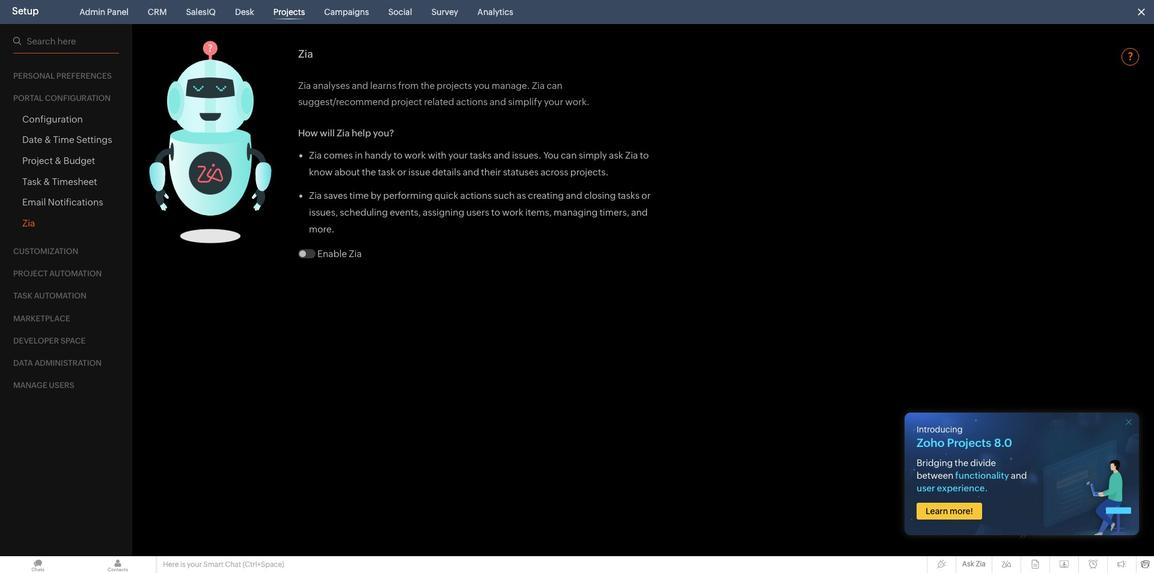 Task type: describe. For each thing, give the bounding box(es) containing it.
(ctrl+space)
[[243, 561, 284, 569]]

chats image
[[0, 557, 76, 573]]

analytics link
[[473, 0, 518, 24]]

social link
[[383, 0, 417, 24]]

salesiq link
[[181, 0, 221, 24]]

admin panel
[[80, 7, 129, 17]]

your
[[187, 561, 202, 569]]

projects link
[[269, 0, 310, 24]]

projects
[[273, 7, 305, 17]]

desk
[[235, 7, 254, 17]]

crm
[[148, 7, 167, 17]]

chat
[[225, 561, 241, 569]]

here
[[163, 561, 179, 569]]

admin
[[80, 7, 105, 17]]

zia
[[976, 560, 986, 569]]

admin panel link
[[75, 0, 133, 24]]

salesiq
[[186, 7, 216, 17]]

here is your smart chat (ctrl+space)
[[163, 561, 284, 569]]

ask
[[962, 560, 974, 569]]

survey
[[431, 7, 458, 17]]



Task type: vqa. For each thing, say whether or not it's contained in the screenshot.
THE ASK
yes



Task type: locate. For each thing, give the bounding box(es) containing it.
analytics
[[477, 7, 513, 17]]

setup
[[12, 5, 39, 17]]

ask zia
[[962, 560, 986, 569]]

campaigns
[[324, 7, 369, 17]]

campaigns link
[[319, 0, 374, 24]]

social
[[388, 7, 412, 17]]

survey link
[[427, 0, 463, 24]]

contacts image
[[80, 557, 156, 573]]

smart
[[203, 561, 224, 569]]

crm link
[[143, 0, 172, 24]]

is
[[180, 561, 186, 569]]

desk link
[[230, 0, 259, 24]]

panel
[[107, 7, 129, 17]]



